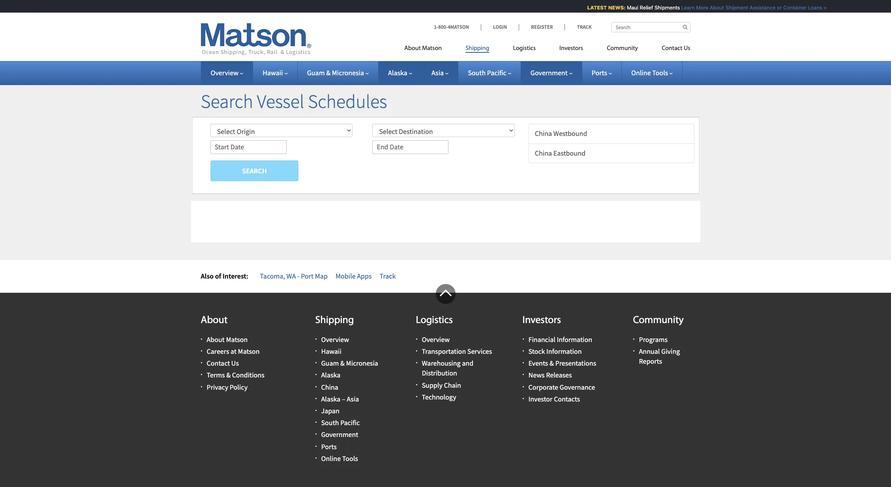 Task type: locate. For each thing, give the bounding box(es) containing it.
1-
[[434, 24, 438, 30]]

alaska down about matson
[[388, 68, 407, 77]]

us up terms & conditions link
[[231, 359, 239, 368]]

information up the stock information link
[[557, 336, 592, 345]]

learn more about shipment assistance or container loans > link
[[678, 4, 823, 11]]

alaska link for china link
[[321, 371, 340, 380]]

0 horizontal spatial hawaii link
[[263, 68, 288, 77]]

online
[[631, 68, 651, 77], [321, 455, 341, 464]]

guam & micronesia link up china link
[[321, 359, 378, 368]]

0 horizontal spatial ports
[[321, 443, 337, 452]]

transportation services link
[[422, 347, 492, 357]]

search vessel schedules
[[201, 90, 387, 113]]

track link right apps
[[380, 272, 396, 281]]

1 horizontal spatial track link
[[565, 24, 592, 30]]

0 vertical spatial about matson link
[[404, 41, 454, 58]]

1 horizontal spatial south pacific link
[[468, 68, 511, 77]]

china left eastbound
[[535, 149, 552, 158]]

hawaii link
[[263, 68, 288, 77], [321, 347, 341, 357]]

south pacific link down japan link
[[321, 419, 360, 428]]

0 vertical spatial investors
[[559, 45, 583, 52]]

0 vertical spatial us
[[684, 45, 690, 52]]

1 horizontal spatial hawaii
[[321, 347, 341, 357]]

0 vertical spatial government
[[531, 68, 568, 77]]

1 vertical spatial about matson link
[[207, 336, 248, 345]]

0 horizontal spatial ports link
[[321, 443, 337, 452]]

matson up at
[[226, 336, 248, 345]]

matson for about matson
[[422, 45, 442, 52]]

1 vertical spatial contact
[[207, 359, 230, 368]]

search inside button
[[242, 166, 267, 176]]

investor
[[528, 395, 552, 404]]

overview
[[211, 68, 239, 77], [321, 336, 349, 345], [422, 336, 450, 345]]

0 horizontal spatial shipping
[[315, 316, 354, 326]]

contact us link down search image
[[650, 41, 690, 58]]

guam up china link
[[321, 359, 339, 368]]

& inside overview hawaii guam & micronesia alaska china alaska – asia japan south pacific government ports online tools
[[340, 359, 345, 368]]

2 horizontal spatial overview
[[422, 336, 450, 345]]

annual
[[639, 347, 660, 357]]

about matson link up careers at matson link
[[207, 336, 248, 345]]

footer
[[0, 285, 891, 488]]

careers
[[207, 347, 229, 357]]

contact inside about matson careers at matson contact us terms & conditions privacy policy
[[207, 359, 230, 368]]

1 horizontal spatial tools
[[652, 68, 668, 77]]

about inside about matson careers at matson contact us terms & conditions privacy policy
[[207, 336, 225, 345]]

westbound
[[553, 129, 587, 138]]

government link down top menu navigation
[[531, 68, 572, 77]]

pacific down –
[[340, 419, 360, 428]]

events
[[528, 359, 548, 368]]

matson right at
[[238, 347, 260, 357]]

financial information link
[[528, 336, 592, 345]]

track link
[[565, 24, 592, 30], [380, 272, 396, 281]]

1 vertical spatial contact us link
[[207, 359, 239, 368]]

ports link down japan
[[321, 443, 337, 452]]

south
[[468, 68, 486, 77], [321, 419, 339, 428]]

footer containing about
[[0, 285, 891, 488]]

matson inside top menu navigation
[[422, 45, 442, 52]]

1 vertical spatial investors
[[523, 316, 561, 326]]

community
[[607, 45, 638, 52], [633, 316, 684, 326]]

1 horizontal spatial shipping
[[466, 45, 489, 52]]

track for the bottom track 'link'
[[380, 272, 396, 281]]

china eastbound
[[535, 149, 585, 158]]

logistics down backtop image
[[416, 316, 453, 326]]

1 horizontal spatial ports
[[592, 68, 607, 77]]

about inside top menu navigation
[[404, 45, 421, 52]]

backtop image
[[436, 285, 455, 304]]

about for about matson
[[404, 45, 421, 52]]

community down the search 'search field'
[[607, 45, 638, 52]]

corporate
[[528, 383, 558, 392]]

news
[[528, 371, 545, 380]]

also
[[201, 272, 214, 281]]

1 vertical spatial hawaii link
[[321, 347, 341, 357]]

investors down register link
[[559, 45, 583, 52]]

reports
[[639, 357, 662, 366]]

1 horizontal spatial logistics
[[513, 45, 536, 52]]

0 vertical spatial pacific
[[487, 68, 506, 77]]

hawaii link up vessel
[[263, 68, 288, 77]]

1 horizontal spatial track
[[577, 24, 592, 30]]

1 vertical spatial china
[[535, 149, 552, 158]]

Search search field
[[611, 22, 690, 32]]

&
[[326, 68, 331, 77], [340, 359, 345, 368], [550, 359, 554, 368], [226, 371, 231, 380]]

about
[[706, 4, 720, 11], [404, 45, 421, 52], [201, 316, 228, 326], [207, 336, 225, 345]]

1 vertical spatial guam
[[321, 359, 339, 368]]

south pacific
[[468, 68, 506, 77]]

alaska – asia link
[[321, 395, 359, 404]]

1 horizontal spatial contact us link
[[650, 41, 690, 58]]

hawaii up china link
[[321, 347, 341, 357]]

events & presentations link
[[528, 359, 596, 368]]

contact inside top menu navigation
[[662, 45, 682, 52]]

1 horizontal spatial hawaii link
[[321, 347, 341, 357]]

track right apps
[[380, 272, 396, 281]]

0 vertical spatial guam
[[307, 68, 325, 77]]

1 horizontal spatial overview
[[321, 336, 349, 345]]

1 vertical spatial matson
[[226, 336, 248, 345]]

1 vertical spatial track
[[380, 272, 396, 281]]

1 vertical spatial us
[[231, 359, 239, 368]]

guam inside overview hawaii guam & micronesia alaska china alaska – asia japan south pacific government ports online tools
[[321, 359, 339, 368]]

1 vertical spatial government link
[[321, 431, 358, 440]]

guam & micronesia link
[[307, 68, 369, 77], [321, 359, 378, 368]]

0 vertical spatial hawaii
[[263, 68, 283, 77]]

1 vertical spatial micronesia
[[346, 359, 378, 368]]

contact
[[662, 45, 682, 52], [207, 359, 230, 368]]

overview inside overview hawaii guam & micronesia alaska china alaska – asia japan south pacific government ports online tools
[[321, 336, 349, 345]]

track link up investors link at right
[[565, 24, 592, 30]]

& up –
[[340, 359, 345, 368]]

us inside about matson careers at matson contact us terms & conditions privacy policy
[[231, 359, 239, 368]]

logistics down register link
[[513, 45, 536, 52]]

alaska link down about matson
[[388, 68, 412, 77]]

1 vertical spatial search
[[242, 166, 267, 176]]

login link
[[481, 24, 519, 30]]

& up schedules
[[326, 68, 331, 77]]

1 horizontal spatial south
[[468, 68, 486, 77]]

hawaii up vessel
[[263, 68, 283, 77]]

0 vertical spatial online
[[631, 68, 651, 77]]

ports down japan
[[321, 443, 337, 452]]

0 vertical spatial shipping
[[466, 45, 489, 52]]

1 horizontal spatial about matson link
[[404, 41, 454, 58]]

Start date text field
[[210, 141, 287, 154]]

or
[[773, 4, 778, 11]]

corporate governance link
[[528, 383, 595, 392]]

4matson
[[448, 24, 469, 30]]

1 vertical spatial alaska link
[[321, 371, 340, 380]]

ports link down community link in the top of the page
[[592, 68, 612, 77]]

1 vertical spatial alaska
[[321, 371, 340, 380]]

releases
[[546, 371, 572, 380]]

mobile
[[336, 272, 356, 281]]

search for search vessel schedules
[[201, 90, 253, 113]]

0 vertical spatial search
[[201, 90, 253, 113]]

1 vertical spatial ports
[[321, 443, 337, 452]]

1 horizontal spatial ports link
[[592, 68, 612, 77]]

1 vertical spatial guam & micronesia link
[[321, 359, 378, 368]]

contact down careers
[[207, 359, 230, 368]]

1 horizontal spatial asia
[[431, 68, 444, 77]]

overview transportation services warehousing and distribution supply chain technology
[[422, 336, 492, 402]]

0 horizontal spatial about matson link
[[207, 336, 248, 345]]

logistics link
[[501, 41, 548, 58]]

tacoma, wa - port map
[[260, 272, 328, 281]]

us down search image
[[684, 45, 690, 52]]

0 horizontal spatial south
[[321, 419, 339, 428]]

0 vertical spatial ports
[[592, 68, 607, 77]]

giving
[[661, 347, 680, 357]]

1 vertical spatial logistics
[[416, 316, 453, 326]]

0 vertical spatial china
[[535, 129, 552, 138]]

contact us link down careers
[[207, 359, 239, 368]]

search for search
[[242, 166, 267, 176]]

0 horizontal spatial online
[[321, 455, 341, 464]]

search
[[201, 90, 253, 113], [242, 166, 267, 176]]

0 horizontal spatial contact us link
[[207, 359, 239, 368]]

1 vertical spatial asia
[[347, 395, 359, 404]]

search image
[[683, 24, 688, 30]]

2 horizontal spatial overview link
[[422, 336, 450, 345]]

programs link
[[639, 336, 668, 345]]

0 horizontal spatial us
[[231, 359, 239, 368]]

financial
[[528, 336, 555, 345]]

hawaii link up china link
[[321, 347, 341, 357]]

0 vertical spatial matson
[[422, 45, 442, 52]]

1 horizontal spatial alaska link
[[388, 68, 412, 77]]

pacific
[[487, 68, 506, 77], [340, 419, 360, 428]]

south inside overview hawaii guam & micronesia alaska china alaska – asia japan south pacific government ports online tools
[[321, 419, 339, 428]]

learn
[[678, 4, 691, 11]]

1 vertical spatial south
[[321, 419, 339, 428]]

south down japan link
[[321, 419, 339, 428]]

& up the news releases link
[[550, 359, 554, 368]]

government
[[531, 68, 568, 77], [321, 431, 358, 440]]

track down latest
[[577, 24, 592, 30]]

1 horizontal spatial overview link
[[321, 336, 349, 345]]

south down shipping link
[[468, 68, 486, 77]]

ports link
[[592, 68, 612, 77], [321, 443, 337, 452]]

about for about
[[201, 316, 228, 326]]

pacific down shipping link
[[487, 68, 506, 77]]

privacy
[[207, 383, 228, 392]]

information
[[557, 336, 592, 345], [546, 347, 582, 357]]

0 horizontal spatial government
[[321, 431, 358, 440]]

stock information link
[[528, 347, 582, 357]]

about matson link down 1-
[[404, 41, 454, 58]]

news releases link
[[528, 371, 572, 380]]

0 horizontal spatial alaska link
[[321, 371, 340, 380]]

services
[[467, 347, 492, 357]]

china westbound link
[[529, 124, 695, 144]]

0 vertical spatial logistics
[[513, 45, 536, 52]]

about matson careers at matson contact us terms & conditions privacy policy
[[207, 336, 264, 392]]

community up programs
[[633, 316, 684, 326]]

None search field
[[611, 22, 690, 32]]

community inside top menu navigation
[[607, 45, 638, 52]]

1 vertical spatial ports link
[[321, 443, 337, 452]]

& inside about matson careers at matson contact us terms & conditions privacy policy
[[226, 371, 231, 380]]

information up events & presentations link
[[546, 347, 582, 357]]

1 horizontal spatial us
[[684, 45, 690, 52]]

2 vertical spatial china
[[321, 383, 338, 392]]

logistics
[[513, 45, 536, 52], [416, 316, 453, 326]]

china up alaska – asia link
[[321, 383, 338, 392]]

guam & micronesia link up schedules
[[307, 68, 369, 77]]

about matson link
[[404, 41, 454, 58], [207, 336, 248, 345]]

1 vertical spatial online
[[321, 455, 341, 464]]

0 horizontal spatial tools
[[342, 455, 358, 464]]

alaska link up china link
[[321, 371, 340, 380]]

1 vertical spatial government
[[321, 431, 358, 440]]

warehousing and distribution link
[[422, 359, 473, 378]]

1-800-4matson link
[[434, 24, 481, 30]]

End date text field
[[372, 141, 449, 154]]

mobile apps
[[336, 272, 372, 281]]

0 vertical spatial micronesia
[[332, 68, 364, 77]]

2 vertical spatial alaska
[[321, 395, 340, 404]]

government down japan link
[[321, 431, 358, 440]]

0 horizontal spatial government link
[[321, 431, 358, 440]]

ports inside overview hawaii guam & micronesia alaska china alaska – asia japan south pacific government ports online tools
[[321, 443, 337, 452]]

alaska up china link
[[321, 371, 340, 380]]

0 vertical spatial guam & micronesia link
[[307, 68, 369, 77]]

asia right –
[[347, 395, 359, 404]]

china
[[535, 129, 552, 138], [535, 149, 552, 158], [321, 383, 338, 392]]

& up privacy policy link
[[226, 371, 231, 380]]

programs
[[639, 336, 668, 345]]

micronesia inside overview hawaii guam & micronesia alaska china alaska – asia japan south pacific government ports online tools
[[346, 359, 378, 368]]

1 vertical spatial track link
[[380, 272, 396, 281]]

alaska
[[388, 68, 407, 77], [321, 371, 340, 380], [321, 395, 340, 404]]

more
[[692, 4, 705, 11]]

financial information stock information events & presentations news releases corporate governance investor contacts
[[528, 336, 596, 404]]

overview for overview hawaii guam & micronesia alaska china alaska – asia japan south pacific government ports online tools
[[321, 336, 349, 345]]

government link down japan link
[[321, 431, 358, 440]]

investors
[[559, 45, 583, 52], [523, 316, 561, 326]]

1 horizontal spatial government link
[[531, 68, 572, 77]]

overview for overview transportation services warehousing and distribution supply chain technology
[[422, 336, 450, 345]]

guam & micronesia link for china link hawaii link
[[321, 359, 378, 368]]

ports down community link in the top of the page
[[592, 68, 607, 77]]

overview inside overview transportation services warehousing and distribution supply chain technology
[[422, 336, 450, 345]]

1 vertical spatial hawaii
[[321, 347, 341, 357]]

1 vertical spatial south pacific link
[[321, 419, 360, 428]]

government link
[[531, 68, 572, 77], [321, 431, 358, 440]]

matson down 1-
[[422, 45, 442, 52]]

asia down about matson
[[431, 68, 444, 77]]

0 vertical spatial track
[[577, 24, 592, 30]]

chain
[[444, 381, 461, 390]]

government down top menu navigation
[[531, 68, 568, 77]]

online inside overview hawaii guam & micronesia alaska china alaska – asia japan south pacific government ports online tools
[[321, 455, 341, 464]]

contact down the search 'search field'
[[662, 45, 682, 52]]

0 horizontal spatial overview link
[[211, 68, 243, 77]]

1 vertical spatial tools
[[342, 455, 358, 464]]

online tools link
[[631, 68, 673, 77], [321, 455, 358, 464]]

blue matson logo with ocean, shipping, truck, rail and logistics written beneath it. image
[[201, 23, 311, 56]]

wa
[[286, 272, 296, 281]]

south pacific link down shipping link
[[468, 68, 511, 77]]

guam up search vessel schedules
[[307, 68, 325, 77]]

alaska up japan
[[321, 395, 340, 404]]

government inside overview hawaii guam & micronesia alaska china alaska – asia japan south pacific government ports online tools
[[321, 431, 358, 440]]

0 horizontal spatial pacific
[[340, 419, 360, 428]]

0 vertical spatial information
[[557, 336, 592, 345]]

investors up financial
[[523, 316, 561, 326]]

vessel
[[257, 90, 304, 113]]

investors link
[[548, 41, 595, 58]]

0 vertical spatial hawaii link
[[263, 68, 288, 77]]

0 vertical spatial online tools link
[[631, 68, 673, 77]]

0 horizontal spatial south pacific link
[[321, 419, 360, 428]]

china up 'china eastbound'
[[535, 129, 552, 138]]



Task type: describe. For each thing, give the bounding box(es) containing it.
technology link
[[422, 393, 456, 402]]

privacy policy link
[[207, 383, 248, 392]]

guam & micronesia link for asia link hawaii link
[[307, 68, 369, 77]]

shipments
[[651, 4, 676, 11]]

hawaii inside overview hawaii guam & micronesia alaska china alaska – asia japan south pacific government ports online tools
[[321, 347, 341, 357]]

shipping inside top menu navigation
[[466, 45, 489, 52]]

and
[[462, 359, 473, 368]]

us inside top menu navigation
[[684, 45, 690, 52]]

0 vertical spatial tools
[[652, 68, 668, 77]]

0 vertical spatial government link
[[531, 68, 572, 77]]

china for china eastbound
[[535, 149, 552, 158]]

warehousing
[[422, 359, 461, 368]]

matson for about matson careers at matson contact us terms & conditions privacy policy
[[226, 336, 248, 345]]

contacts
[[554, 395, 580, 404]]

china westbound
[[535, 129, 587, 138]]

stock
[[528, 347, 545, 357]]

1 vertical spatial online tools link
[[321, 455, 358, 464]]

shipment
[[722, 4, 744, 11]]

terms
[[207, 371, 225, 380]]

of
[[215, 272, 221, 281]]

about matson link for shipping link
[[404, 41, 454, 58]]

conditions
[[232, 371, 264, 380]]

china eastbound link
[[529, 144, 695, 164]]

about for about matson careers at matson contact us terms & conditions privacy policy
[[207, 336, 225, 345]]

about matson
[[404, 45, 442, 52]]

policy
[[230, 383, 248, 392]]

maui
[[623, 4, 635, 11]]

top menu navigation
[[404, 41, 690, 58]]

distribution
[[422, 369, 457, 378]]

contact us
[[662, 45, 690, 52]]

0 horizontal spatial logistics
[[416, 316, 453, 326]]

0 vertical spatial south
[[468, 68, 486, 77]]

eastbound
[[553, 149, 585, 158]]

pacific inside overview hawaii guam & micronesia alaska china alaska – asia japan south pacific government ports online tools
[[340, 419, 360, 428]]

logistics inside top menu navigation
[[513, 45, 536, 52]]

also of interest:
[[201, 272, 248, 281]]

container
[[779, 4, 803, 11]]

1 vertical spatial information
[[546, 347, 582, 357]]

register link
[[519, 24, 565, 30]]

annual giving reports link
[[639, 347, 680, 366]]

1 horizontal spatial pacific
[[487, 68, 506, 77]]

0 vertical spatial south pacific link
[[468, 68, 511, 77]]

register
[[531, 24, 553, 30]]

china inside overview hawaii guam & micronesia alaska china alaska – asia japan south pacific government ports online tools
[[321, 383, 338, 392]]

asia link
[[431, 68, 449, 77]]

800-
[[438, 24, 448, 30]]

login
[[493, 24, 507, 30]]

latest news: maui relief shipments learn more about shipment assistance or container loans >
[[583, 4, 823, 11]]

latest
[[583, 4, 603, 11]]

technology
[[422, 393, 456, 402]]

interest:
[[223, 272, 248, 281]]

tacoma, wa - port map link
[[260, 272, 328, 281]]

supply chain link
[[422, 381, 461, 390]]

1 horizontal spatial online
[[631, 68, 651, 77]]

hawaii link for china link
[[321, 347, 341, 357]]

transportation
[[422, 347, 466, 357]]

-
[[297, 272, 300, 281]]

1 horizontal spatial government
[[531, 68, 568, 77]]

governance
[[560, 383, 595, 392]]

search button
[[210, 161, 299, 182]]

terms & conditions link
[[207, 371, 264, 380]]

map
[[315, 272, 328, 281]]

loans
[[804, 4, 818, 11]]

1-800-4matson
[[434, 24, 469, 30]]

apps
[[357, 272, 372, 281]]

0 vertical spatial contact us link
[[650, 41, 690, 58]]

china link
[[321, 383, 338, 392]]

assistance
[[746, 4, 772, 11]]

japan link
[[321, 407, 339, 416]]

& inside financial information stock information events & presentations news releases corporate governance investor contacts
[[550, 359, 554, 368]]

programs annual giving reports
[[639, 336, 680, 366]]

1 vertical spatial community
[[633, 316, 684, 326]]

hawaii link for asia link
[[263, 68, 288, 77]]

careers at matson link
[[207, 347, 260, 357]]

0 vertical spatial asia
[[431, 68, 444, 77]]

tacoma,
[[260, 272, 285, 281]]

overview hawaii guam & micronesia alaska china alaska – asia japan south pacific government ports online tools
[[321, 336, 378, 464]]

overview for overview
[[211, 68, 239, 77]]

tools inside overview hawaii guam & micronesia alaska china alaska – asia japan south pacific government ports online tools
[[342, 455, 358, 464]]

track for rightmost track 'link'
[[577, 24, 592, 30]]

relief
[[636, 4, 649, 11]]

investor contacts link
[[528, 395, 580, 404]]

0 vertical spatial ports link
[[592, 68, 612, 77]]

overview link for logistics
[[422, 336, 450, 345]]

alaska link for asia link
[[388, 68, 412, 77]]

0 horizontal spatial hawaii
[[263, 68, 283, 77]]

–
[[342, 395, 345, 404]]

1 vertical spatial shipping
[[315, 316, 354, 326]]

news:
[[604, 4, 622, 11]]

investors inside investors link
[[559, 45, 583, 52]]

online tools
[[631, 68, 668, 77]]

1 horizontal spatial online tools link
[[631, 68, 673, 77]]

community link
[[595, 41, 650, 58]]

at
[[231, 347, 236, 357]]

2 vertical spatial matson
[[238, 347, 260, 357]]

asia inside overview hawaii guam & micronesia alaska china alaska – asia japan south pacific government ports online tools
[[347, 395, 359, 404]]

china for china westbound
[[535, 129, 552, 138]]

mobile apps link
[[336, 272, 372, 281]]

0 vertical spatial alaska
[[388, 68, 407, 77]]

about matson link for careers at matson link
[[207, 336, 248, 345]]

port
[[301, 272, 314, 281]]

guam & micronesia
[[307, 68, 364, 77]]

presentations
[[555, 359, 596, 368]]

schedules
[[308, 90, 387, 113]]

>
[[820, 4, 823, 11]]

overview link for shipping
[[321, 336, 349, 345]]



Task type: vqa. For each thing, say whether or not it's contained in the screenshot.
"Governance"
yes



